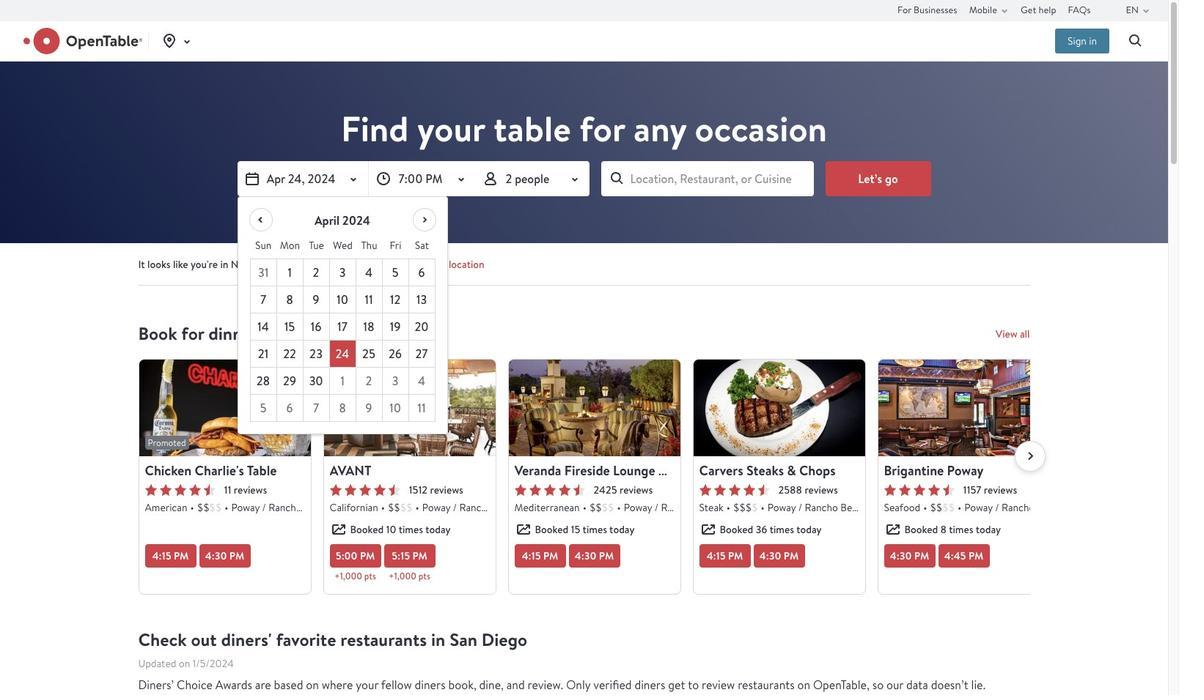 Task type: vqa. For each thing, say whether or not it's contained in the screenshot.


Task type: locate. For each thing, give the bounding box(es) containing it.
today down 2588 reviews
[[796, 524, 822, 537]]

& right lounge
[[658, 462, 667, 480]]

3 today from the left
[[796, 524, 822, 537]]

your
[[417, 105, 485, 153], [356, 678, 379, 694]]

4:15 down american
[[152, 549, 171, 564]]

17
[[337, 319, 347, 335]]

1 +1,000 from the left
[[335, 571, 362, 583]]

11 down charlie's
[[224, 484, 231, 497]]

diners left book, on the bottom left of page
[[415, 678, 446, 694]]

1 horizontal spatial on
[[306, 678, 319, 694]]

reviews right 1157
[[984, 484, 1017, 497]]

8 for 8 button to the left
[[286, 292, 293, 308]]

2 poway / rancho bernardo from the left
[[422, 502, 536, 515]]

san for diego.
[[260, 258, 276, 271]]

2 4:30 pm from the left
[[575, 549, 614, 564]]

4 down thursday element
[[365, 265, 373, 281]]

1 4:30 pm link from the left
[[199, 545, 250, 568]]

14
[[257, 319, 269, 335]]

0 horizontal spatial 4:15 pm
[[152, 549, 189, 564]]

4:30 down the 11 reviews on the left of the page
[[205, 549, 227, 564]]

mon
[[280, 239, 300, 252]]

+1,000 inside 5:15 pm +1,000 pts
[[389, 571, 416, 583]]

2 horizontal spatial 4:15 pm link
[[699, 545, 750, 568]]

seafood
[[884, 502, 920, 515]]

a photo of brigantine poway restaurant image
[[878, 360, 1050, 457]]

restaurant
[[671, 462, 733, 480]]

4:30 pm down booked 36 times today
[[760, 549, 799, 564]]

0 vertical spatial 5 button
[[382, 260, 409, 287]]

2 / from the left
[[453, 502, 457, 515]]

1 button
[[277, 260, 303, 287], [330, 368, 356, 395]]

0 horizontal spatial 4:15
[[152, 549, 171, 564]]

0 vertical spatial 5
[[392, 265, 399, 281]]

for right "book"
[[181, 322, 204, 346]]

1 4.6 stars image from the left
[[699, 485, 770, 496]]

4.6 stars image for brigantine
[[884, 485, 954, 496]]

5 / from the left
[[995, 502, 999, 515]]

5 down friday element
[[392, 265, 399, 281]]

4 rancho from the left
[[805, 502, 838, 515]]

find your table for any occasion
[[341, 105, 827, 153]]

7 $$ from the left
[[930, 502, 942, 515]]

4:15
[[152, 549, 171, 564], [522, 549, 541, 564], [707, 549, 726, 564]]

15 inside button
[[284, 319, 295, 335]]

+1,000 for 5:00
[[335, 571, 362, 583]]

4 $$ $$ from the left
[[930, 502, 955, 515]]

2 today from the left
[[609, 524, 635, 537]]

1 horizontal spatial 9
[[365, 400, 372, 416]]

Please input a Location, Restaurant or Cuisine field
[[601, 161, 814, 197]]

2425 reviews
[[594, 484, 653, 497]]

3 button right the not at the top left
[[330, 260, 356, 287]]

4:30 for 1st 4:30 pm link from the right
[[890, 549, 912, 564]]

2 horizontal spatial 11
[[417, 400, 426, 416]]

11 for rightmost 11 button
[[417, 400, 426, 416]]

25 button
[[356, 341, 382, 368]]

0 vertical spatial san
[[260, 258, 276, 271]]

0 horizontal spatial 11
[[224, 484, 231, 497]]

rancho down 1512 reviews
[[459, 502, 493, 515]]

rancho down the table
[[269, 502, 302, 515]]

your inside 'check out diners' favorite restaurants in san diego updated on 1/5/2024 diners' choice awards are based on where your fellow diners book, dine, and review. only verified diners get to review restaurants on opentable, so our data doesn't lie.'
[[356, 678, 379, 694]]

0 horizontal spatial on
[[179, 658, 190, 671]]

1157 reviews
[[963, 484, 1017, 497]]

restaurants right review
[[738, 678, 795, 694]]

1 horizontal spatial for
[[579, 105, 625, 153]]

4:15 pm link down american
[[145, 545, 196, 568]]

1 vertical spatial 11 button
[[409, 395, 435, 422]]

2 horizontal spatial 4:15 pm
[[707, 549, 743, 564]]

poway down '2588' at the bottom of the page
[[768, 502, 796, 515]]

4
[[365, 265, 373, 281], [418, 373, 425, 389]]

1 vertical spatial get
[[394, 258, 411, 271]]

3 $$ $$ from the left
[[589, 502, 614, 515]]

2024 right 24,
[[308, 171, 335, 187]]

3 right the not at the top left
[[339, 265, 346, 281]]

1157
[[963, 484, 981, 497]]

4 button down 27
[[409, 368, 435, 395]]

0 vertical spatial 1
[[288, 265, 292, 281]]

1 horizontal spatial 4.5 stars image
[[514, 485, 585, 496]]

rancho for chicken
[[269, 502, 302, 515]]

4 bernardo from the left
[[841, 502, 882, 515]]

0 horizontal spatial get
[[394, 258, 411, 271]]

4.5 stars image for chicken
[[145, 485, 215, 496]]

poway for avant
[[422, 502, 451, 515]]

2 +1,000 from the left
[[389, 571, 416, 583]]

10 up 17
[[337, 292, 348, 308]]

2 4:15 from the left
[[522, 549, 541, 564]]

3 reviews from the left
[[620, 484, 653, 497]]

$$ $$ for veranda fireside lounge & restaurant
[[589, 502, 614, 515]]

2 $$ from the left
[[209, 502, 222, 515]]

0 horizontal spatial 5 button
[[250, 395, 277, 422]]

times right 36
[[770, 524, 794, 537]]

1 reviews from the left
[[234, 484, 267, 497]]

pts for 5:15 pm
[[418, 571, 430, 583]]

choice
[[177, 678, 213, 694]]

san down sun
[[260, 258, 276, 271]]

5 button up 12
[[382, 260, 409, 287]]

poway for carvers steaks & chops
[[768, 502, 796, 515]]

poway / rancho bernardo down 1157 reviews
[[964, 502, 1079, 515]]

like
[[173, 258, 188, 271]]

diego
[[482, 628, 527, 653]]

5 reviews from the left
[[984, 484, 1017, 497]]

reviews down lounge
[[620, 484, 653, 497]]

0 horizontal spatial 7 button
[[250, 287, 277, 314]]

3 4:30 from the left
[[760, 549, 781, 564]]

10 button up 17
[[330, 287, 356, 314]]

0 vertical spatial your
[[417, 105, 485, 153]]

2 vertical spatial 8
[[940, 524, 947, 537]]

wed
[[333, 239, 353, 252]]

1 vertical spatial 1
[[340, 373, 345, 389]]

1 horizontal spatial 2
[[366, 373, 372, 389]]

2 4:15 pm from the left
[[522, 549, 558, 564]]

+1,000 down 5:15
[[389, 571, 416, 583]]

11 left 12
[[365, 292, 373, 308]]

2 rancho from the left
[[459, 502, 493, 515]]

0 horizontal spatial 11 button
[[356, 287, 382, 314]]

4 / from the left
[[798, 502, 802, 515]]

1 horizontal spatial 4
[[418, 373, 425, 389]]

$$ $$ for chicken charlie's table
[[197, 502, 222, 515]]

today up 4:45 pm
[[976, 524, 1001, 537]]

veranda
[[514, 462, 561, 480]]

friday element
[[382, 232, 409, 259]]

4 4:30 pm link from the left
[[884, 545, 935, 568]]

3 4:15 pm from the left
[[707, 549, 743, 564]]

0 vertical spatial 7 button
[[250, 287, 277, 314]]

$$
[[197, 502, 209, 515], [209, 502, 222, 515], [388, 502, 400, 515], [400, 502, 413, 515], [589, 502, 602, 515], [602, 502, 614, 515], [930, 502, 942, 515], [942, 502, 955, 515]]

5 bernardo from the left
[[1037, 502, 1079, 515]]

tonight
[[262, 322, 319, 346]]

1 bernardo from the left
[[304, 502, 346, 515]]

3 4:15 pm link from the left
[[699, 545, 750, 568]]

2 horizontal spatial 4:15
[[707, 549, 726, 564]]

tue
[[309, 239, 324, 252]]

15 right 14 "button"
[[284, 319, 295, 335]]

None field
[[601, 161, 814, 197]]

north
[[231, 258, 258, 271]]

2024 up thu on the top of page
[[342, 213, 370, 229]]

5 rancho from the left
[[1002, 502, 1035, 515]]

a photo of chicken charlie's table restaurant image
[[139, 360, 311, 457]]

1 vertical spatial for
[[181, 322, 204, 346]]

1 horizontal spatial your
[[417, 105, 485, 153]]

table
[[494, 105, 571, 153]]

29
[[283, 373, 296, 389]]

2 pts from the left
[[418, 571, 430, 583]]

rancho down 2588 reviews
[[805, 502, 838, 515]]

1 diners from the left
[[415, 678, 446, 694]]

get down fri
[[394, 258, 411, 271]]

0 horizontal spatial &
[[658, 462, 667, 480]]

5:00 pm +1,000 pts
[[335, 549, 376, 583]]

looks
[[147, 258, 171, 271]]

4.6 stars image for carvers
[[699, 485, 770, 496]]

wednesday element
[[330, 232, 356, 259]]

people
[[515, 171, 549, 187]]

4:15 down 'mediterranean'
[[522, 549, 541, 564]]

1 booked from the left
[[350, 524, 384, 537]]

4 button
[[356, 260, 382, 287], [409, 368, 435, 395]]

5 poway / rancho bernardo from the left
[[964, 502, 1079, 515]]

28 button
[[250, 368, 277, 395]]

1 vertical spatial 2
[[313, 265, 319, 281]]

times for brigantine poway
[[949, 524, 973, 537]]

booked
[[350, 524, 384, 537], [535, 524, 568, 537], [720, 524, 753, 537], [904, 524, 938, 537]]

4 4:30 pm from the left
[[890, 549, 929, 564]]

1 horizontal spatial 8 button
[[330, 395, 356, 422]]

2 for 2 people
[[506, 171, 512, 187]]

0 vertical spatial 8 button
[[277, 287, 303, 314]]

reviews
[[234, 484, 267, 497], [430, 484, 463, 497], [620, 484, 653, 497], [805, 484, 838, 497], [984, 484, 1017, 497]]

1 vertical spatial 10
[[389, 400, 401, 416]]

23 button
[[303, 341, 330, 368]]

booked down $$$ on the bottom right
[[720, 524, 753, 537]]

3 button
[[330, 260, 356, 287], [382, 368, 409, 395]]

for left 'any'
[[579, 105, 625, 153]]

0 horizontal spatial 8 button
[[277, 287, 303, 314]]

booked down californian
[[350, 524, 384, 537]]

on up choice
[[179, 658, 190, 671]]

2 times from the left
[[583, 524, 607, 537]]

1 4.5 stars image from the left
[[145, 485, 215, 496]]

11 down 27 button
[[417, 400, 426, 416]]

view
[[996, 328, 1017, 341]]

8 up 4:45
[[940, 524, 947, 537]]

data
[[906, 678, 928, 694]]

1 $$ from the left
[[197, 502, 209, 515]]

4:30 pm link down booked 36 times today
[[753, 545, 805, 568]]

1 rancho from the left
[[269, 502, 302, 515]]

a photo of avant restaurant image
[[324, 360, 495, 457]]

2 vertical spatial 11
[[224, 484, 231, 497]]

poway / rancho bernardo down the table
[[231, 502, 346, 515]]

/ for brigantine poway
[[995, 502, 999, 515]]

californian
[[330, 502, 378, 515]]

reviews for chicken
[[234, 484, 267, 497]]

1 horizontal spatial 4:15
[[522, 549, 541, 564]]

diners'
[[221, 628, 272, 653]]

2 booked from the left
[[535, 524, 568, 537]]

today
[[425, 524, 451, 537], [609, 524, 635, 537], [796, 524, 822, 537], [976, 524, 1001, 537]]

opentable,
[[813, 678, 870, 694]]

1 4:30 from the left
[[205, 549, 227, 564]]

9 up the 16
[[313, 292, 319, 308]]

0 horizontal spatial 4:15 pm link
[[145, 545, 196, 568]]

+1,000 for 5:15
[[389, 571, 416, 583]]

$$ $$ down "chicken charlie's table"
[[197, 502, 222, 515]]

0 vertical spatial 7
[[260, 292, 266, 308]]

4:15 pm link down 'mediterranean'
[[514, 545, 566, 568]]

$
[[752, 502, 758, 515]]

4:30 pm link left 4:45
[[884, 545, 935, 568]]

/ down 2588 reviews
[[798, 502, 802, 515]]

1 horizontal spatial 9 button
[[356, 395, 382, 422]]

9 for bottommost 9 button
[[365, 400, 372, 416]]

24
[[336, 346, 349, 362]]

4 today from the left
[[976, 524, 1001, 537]]

1 vertical spatial your
[[356, 678, 379, 694]]

1 4:15 pm from the left
[[152, 549, 189, 564]]

3 4:15 from the left
[[707, 549, 726, 564]]

poway / rancho bernardo for veranda
[[624, 502, 738, 515]]

2 down 25 button
[[366, 373, 372, 389]]

1 horizontal spatial 1 button
[[330, 368, 356, 395]]

monday element
[[277, 232, 303, 259]]

4 booked from the left
[[904, 524, 938, 537]]

2 horizontal spatial on
[[797, 678, 810, 694]]

reviews right 1512
[[430, 484, 463, 497]]

2 horizontal spatial 2
[[506, 171, 512, 187]]

0 vertical spatial 11 button
[[356, 287, 382, 314]]

times up the 5:15 pm link
[[399, 524, 423, 537]]

4:30 pm link down the "booked 15 times today"
[[569, 545, 620, 568]]

pts down the 5:15 pm link
[[418, 571, 430, 583]]

1 horizontal spatial 5
[[392, 265, 399, 281]]

4 times from the left
[[949, 524, 973, 537]]

1 horizontal spatial 2024
[[342, 213, 370, 229]]

2 button down tuesday element
[[303, 260, 330, 287]]

book,
[[448, 678, 476, 694]]

0 horizontal spatial 2 button
[[303, 260, 330, 287]]

3 times from the left
[[770, 524, 794, 537]]

7 down 30 button
[[313, 400, 319, 416]]

your up 7:00 pm
[[417, 105, 485, 153]]

4:15 pm link down steak
[[699, 545, 750, 568]]

2 reviews from the left
[[430, 484, 463, 497]]

where
[[322, 678, 353, 694]]

+1,000 down 5:00
[[335, 571, 362, 583]]

0 vertical spatial get
[[1021, 3, 1036, 16]]

/ down the 11 reviews on the left of the page
[[262, 502, 266, 515]]

11 button left 12
[[356, 287, 382, 314]]

3 / from the left
[[655, 502, 658, 515]]

2 button down 25
[[356, 368, 382, 395]]

4 button down thursday element
[[356, 260, 382, 287]]

1 horizontal spatial 4.6 stars image
[[884, 485, 954, 496]]

2 4.6 stars image from the left
[[884, 485, 954, 496]]

in left north
[[220, 258, 228, 271]]

0 horizontal spatial your
[[356, 678, 379, 694]]

24 button
[[330, 341, 356, 368]]

4:30 pm for second 4:30 pm link from the right
[[760, 549, 799, 564]]

0 vertical spatial 2
[[506, 171, 512, 187]]

1 4:30 pm from the left
[[205, 549, 244, 564]]

san inside 'check out diners' favorite restaurants in san diego updated on 1/5/2024 diners' choice awards are based on where your fellow diners book, dine, and review. only verified diners get to review restaurants on opentable, so our data doesn't lie.'
[[450, 628, 477, 653]]

booked 10 times today
[[350, 524, 451, 537]]

1 vertical spatial 3 button
[[382, 368, 409, 395]]

0 horizontal spatial 8
[[286, 292, 293, 308]]

2 $$ $$ from the left
[[388, 502, 413, 515]]

8 $$ from the left
[[942, 502, 955, 515]]

1 horizontal spatial 11
[[365, 292, 373, 308]]

7 button down 30
[[303, 395, 330, 422]]

4.5 stars image up 'mediterranean'
[[514, 485, 585, 496]]

any
[[634, 105, 686, 153]]

24,
[[288, 171, 305, 187]]

2 4:15 pm link from the left
[[514, 545, 566, 568]]

2 horizontal spatial in
[[1089, 34, 1097, 48]]

15 down 'mediterranean'
[[571, 524, 580, 537]]

/ down 1512 reviews
[[453, 502, 457, 515]]

1 4:15 from the left
[[152, 549, 171, 564]]

times up 4:45 pm
[[949, 524, 973, 537]]

7:00
[[398, 171, 423, 187]]

steaks
[[746, 462, 784, 480]]

0 vertical spatial 2024
[[308, 171, 335, 187]]

reviews for brigantine
[[984, 484, 1017, 497]]

booked for brigantine poway
[[904, 524, 938, 537]]

3 4:30 pm from the left
[[760, 549, 799, 564]]

pts down 5:00 pm link
[[364, 571, 376, 583]]

2 4:30 pm link from the left
[[569, 545, 620, 568]]

0 vertical spatial 15
[[284, 319, 295, 335]]

/
[[262, 502, 266, 515], [453, 502, 457, 515], [655, 502, 658, 515], [798, 502, 802, 515], [995, 502, 999, 515]]

1 horizontal spatial 7
[[313, 400, 319, 416]]

1 horizontal spatial 2 button
[[356, 368, 382, 395]]

0 vertical spatial for
[[579, 105, 625, 153]]

1 vertical spatial 4
[[418, 373, 425, 389]]

pts for 5:00 pm
[[364, 571, 376, 583]]

$$$
[[733, 502, 752, 515]]

2 4:30 from the left
[[575, 549, 596, 564]]

rancho
[[269, 502, 302, 515], [459, 502, 493, 515], [661, 502, 694, 515], [805, 502, 838, 515], [1002, 502, 1035, 515]]

4:15 down steak
[[707, 549, 726, 564]]

only
[[566, 678, 591, 694]]

0 vertical spatial 3
[[339, 265, 346, 281]]

poway down the 11 reviews on the left of the page
[[231, 502, 260, 515]]

1 button right 31
[[277, 260, 303, 287]]

pts inside 5:15 pm +1,000 pts
[[418, 571, 430, 583]]

10 down 26 button
[[389, 400, 401, 416]]

poway
[[947, 462, 984, 480], [231, 502, 260, 515], [422, 502, 451, 515], [624, 502, 652, 515], [768, 502, 796, 515], [964, 502, 993, 515]]

so
[[872, 678, 884, 694]]

6 down saturday element
[[418, 265, 425, 281]]

times for veranda fireside lounge & restaurant
[[583, 524, 607, 537]]

4:15 pm link
[[145, 545, 196, 568], [514, 545, 566, 568], [699, 545, 750, 568]]

3 bernardo from the left
[[697, 502, 738, 515]]

brigantine
[[884, 462, 944, 480]]

4:30 pm
[[205, 549, 244, 564], [575, 549, 614, 564], [760, 549, 799, 564], [890, 549, 929, 564]]

4:15 pm for carvers steaks & chops
[[707, 549, 743, 564]]

6 button down 29
[[277, 395, 303, 422]]

reviews for carvers
[[805, 484, 838, 497]]

times
[[399, 524, 423, 537], [583, 524, 607, 537], [770, 524, 794, 537], [949, 524, 973, 537]]

10 up 5:15
[[386, 524, 396, 537]]

3 button down 26
[[382, 368, 409, 395]]

0 vertical spatial restaurants
[[340, 628, 427, 653]]

9 button down 25 button
[[356, 395, 382, 422]]

1 horizontal spatial 4:15 pm
[[522, 549, 558, 564]]

are
[[255, 678, 271, 694]]

1 horizontal spatial 11 button
[[409, 395, 435, 422]]

/ down lounge
[[655, 502, 658, 515]]

8 up 15 button
[[286, 292, 293, 308]]

1 pts from the left
[[364, 571, 376, 583]]

1512
[[409, 484, 428, 497]]

1 / from the left
[[262, 502, 266, 515]]

pm
[[425, 171, 442, 187], [174, 549, 189, 564], [229, 549, 244, 564], [360, 549, 375, 564], [412, 549, 427, 564], [543, 549, 558, 564], [599, 549, 614, 564], [728, 549, 743, 564], [784, 549, 799, 564], [914, 549, 929, 564], [969, 549, 983, 564]]

bernardo for lounge
[[697, 502, 738, 515]]

1 times from the left
[[399, 524, 423, 537]]

$$ $$ up booked 10 times today on the bottom of page
[[388, 502, 413, 515]]

and
[[506, 678, 525, 694]]

/ down 1157 reviews
[[995, 502, 999, 515]]

4:15 pm down steak
[[707, 549, 743, 564]]

3 rancho from the left
[[661, 502, 694, 515]]

in left diego
[[431, 628, 445, 653]]

2 4.5 stars image from the left
[[514, 485, 585, 496]]

1 4:15 pm link from the left
[[145, 545, 196, 568]]

11
[[365, 292, 373, 308], [417, 400, 426, 416], [224, 484, 231, 497]]

4.5 stars image
[[145, 485, 215, 496], [514, 485, 585, 496]]

6 button
[[409, 260, 435, 287], [277, 395, 303, 422]]

5 button down the '28'
[[250, 395, 277, 422]]

0 horizontal spatial 1 button
[[277, 260, 303, 287]]

4:30 pm down the 11 reviews on the left of the page
[[205, 549, 244, 564]]

0 horizontal spatial for
[[181, 322, 204, 346]]

bernardo for &
[[841, 502, 882, 515]]

1 vertical spatial san
[[450, 628, 477, 653]]

13 button
[[409, 287, 435, 314]]

favorite
[[276, 628, 336, 653]]

1 button right 30
[[330, 368, 356, 395]]

3
[[339, 265, 346, 281], [392, 373, 399, 389]]

4.4 stars image
[[330, 485, 400, 496]]

on left opentable,
[[797, 678, 810, 694]]

0 horizontal spatial 5
[[260, 400, 267, 416]]

diners left get
[[635, 678, 665, 694]]

3 booked from the left
[[720, 524, 753, 537]]

0 horizontal spatial 6 button
[[277, 395, 303, 422]]

4:15 pm link for carvers steaks & chops
[[699, 545, 750, 568]]

get for get current location
[[394, 258, 411, 271]]

tuesday element
[[303, 232, 330, 259]]

faqs button
[[1068, 0, 1091, 21]]

7 button up 14
[[250, 287, 277, 314]]

9 down 25 button
[[365, 400, 372, 416]]

$$ $$ for brigantine poway
[[930, 502, 955, 515]]

brigantine poway
[[884, 462, 984, 480]]

april
[[315, 213, 339, 229]]

& up '2588' at the bottom of the page
[[787, 462, 796, 480]]

times for carvers steaks & chops
[[770, 524, 794, 537]]

poway / rancho bernardo down restaurant
[[624, 502, 738, 515]]

4 poway / rancho bernardo from the left
[[768, 502, 882, 515]]

4:30 down booked 36 times today
[[760, 549, 781, 564]]

1 vertical spatial 3
[[392, 373, 399, 389]]

4 4:30 from the left
[[890, 549, 912, 564]]

1 horizontal spatial pts
[[418, 571, 430, 583]]

6 $$ from the left
[[602, 502, 614, 515]]

4:15 for carvers
[[707, 549, 726, 564]]

4.5 stars image for veranda
[[514, 485, 585, 496]]

pts inside 5:00 pm +1,000 pts
[[364, 571, 376, 583]]

1 $$ $$ from the left
[[197, 502, 222, 515]]

3 poway / rancho bernardo from the left
[[624, 502, 738, 515]]

april 2024
[[315, 213, 370, 229]]

reviews down the table
[[234, 484, 267, 497]]

4:30 down seafood
[[890, 549, 912, 564]]

4.6 stars image
[[699, 485, 770, 496], [884, 485, 954, 496]]

2588
[[778, 484, 802, 497]]

4 reviews from the left
[[805, 484, 838, 497]]

1 vertical spatial 5
[[260, 400, 267, 416]]

+1,000 inside 5:00 pm +1,000 pts
[[335, 571, 362, 583]]

1512 reviews
[[409, 484, 463, 497]]

0 horizontal spatial 15
[[284, 319, 295, 335]]

1 horizontal spatial 10 button
[[382, 395, 409, 422]]

book for dinner tonight
[[138, 322, 319, 346]]

1 poway / rancho bernardo from the left
[[231, 502, 346, 515]]

1 horizontal spatial 8
[[339, 400, 346, 416]]

1 vertical spatial 6 button
[[277, 395, 303, 422]]

0 vertical spatial 10 button
[[330, 287, 356, 314]]

1 horizontal spatial 1
[[340, 373, 345, 389]]

pm inside 5:15 pm +1,000 pts
[[412, 549, 427, 564]]

san for diego
[[450, 628, 477, 653]]

on right based
[[306, 678, 319, 694]]

poway down 1157
[[964, 502, 993, 515]]

2 right diego.
[[313, 265, 319, 281]]

8
[[286, 292, 293, 308], [339, 400, 346, 416], [940, 524, 947, 537]]

3 4:30 pm link from the left
[[753, 545, 805, 568]]



Task type: describe. For each thing, give the bounding box(es) containing it.
0 horizontal spatial 6
[[286, 400, 293, 416]]

2024 inside apr 24, 2024 dropdown button
[[308, 171, 335, 187]]

sun
[[255, 239, 272, 252]]

fireside
[[564, 462, 610, 480]]

get
[[668, 678, 685, 694]]

today for carvers
[[796, 524, 822, 537]]

out
[[191, 628, 217, 653]]

get help
[[1021, 3, 1056, 16]]

0 vertical spatial 3 button
[[330, 260, 356, 287]]

businesses
[[914, 3, 957, 16]]

1 vertical spatial 9 button
[[356, 395, 382, 422]]

2 for top 2 button
[[313, 265, 319, 281]]

0 horizontal spatial 1
[[288, 265, 292, 281]]

30 button
[[303, 368, 330, 395]]

sign in button
[[1055, 29, 1109, 54]]

poway / rancho bernardo for carvers
[[768, 502, 882, 515]]

0 vertical spatial 1 button
[[277, 260, 303, 287]]

sunday element
[[250, 232, 277, 259]]

avant
[[330, 462, 371, 480]]

current
[[413, 258, 446, 271]]

a photo of carvers steaks & chops restaurant image
[[693, 360, 865, 457]]

poway up 1157
[[947, 462, 984, 480]]

rancho for carvers
[[805, 502, 838, 515]]

5:00 pm link
[[330, 545, 381, 568]]

25
[[362, 346, 375, 362]]

1 horizontal spatial 5 button
[[382, 260, 409, 287]]

updated
[[138, 658, 176, 671]]

apr
[[267, 171, 285, 187]]

1 vertical spatial 2 button
[[356, 368, 382, 395]]

4:15 pm for veranda fireside lounge & restaurant
[[522, 549, 558, 564]]

get current location
[[394, 258, 485, 271]]

today for brigantine
[[976, 524, 1001, 537]]

rancho for brigantine
[[1002, 502, 1035, 515]]

1 vertical spatial 8 button
[[330, 395, 356, 422]]

location
[[449, 258, 485, 271]]

0 horizontal spatial 3
[[339, 265, 346, 281]]

sign
[[1068, 34, 1087, 48]]

let's go button
[[825, 161, 931, 197]]

30
[[309, 373, 323, 389]]

fellow
[[381, 678, 412, 694]]

1 vertical spatial 10 button
[[382, 395, 409, 422]]

0 vertical spatial 2 button
[[303, 260, 330, 287]]

/ for veranda fireside lounge & restaurant
[[655, 502, 658, 515]]

11 for 11 reviews
[[224, 484, 231, 497]]

booked for veranda fireside lounge & restaurant
[[535, 524, 568, 537]]

1 vertical spatial 7 button
[[303, 395, 330, 422]]

get for get help
[[1021, 3, 1036, 16]]

saturday element
[[409, 232, 435, 259]]

1 vertical spatial 5 button
[[250, 395, 277, 422]]

/ for carvers steaks & chops
[[798, 502, 802, 515]]

search icon image
[[1127, 32, 1145, 50]]

19 button
[[382, 314, 409, 341]]

get help button
[[1021, 0, 1056, 21]]

7:00 pm
[[398, 171, 442, 187]]

4:45 pm link
[[938, 545, 990, 568]]

steak
[[699, 502, 724, 515]]

0 horizontal spatial in
[[220, 258, 228, 271]]

apr 24, 2024
[[267, 171, 335, 187]]

5:15
[[392, 549, 410, 564]]

0 vertical spatial 10
[[337, 292, 348, 308]]

en button
[[1126, 0, 1155, 21]]

5 $$ from the left
[[589, 502, 602, 515]]

0 horizontal spatial 10 button
[[330, 287, 356, 314]]

31 button
[[250, 260, 277, 287]]

en
[[1126, 3, 1139, 16]]

it looks like you're in north san diego. not correct?
[[138, 258, 368, 271]]

bernardo for table
[[304, 502, 346, 515]]

rancho for veranda
[[661, 502, 694, 515]]

lounge
[[613, 462, 655, 480]]

booked for carvers steaks & chops
[[720, 524, 753, 537]]

1 vertical spatial 15
[[571, 524, 580, 537]]

4:15 for veranda
[[522, 549, 541, 564]]

1 vertical spatial 2024
[[342, 213, 370, 229]]

times for avant
[[399, 524, 423, 537]]

4:30 pm for 2nd 4:30 pm link from the left
[[575, 549, 614, 564]]

1 vertical spatial 4 button
[[409, 368, 435, 395]]

2 & from the left
[[787, 462, 796, 480]]

4:15 pm link for veranda fireside lounge & restaurant
[[514, 545, 566, 568]]

/ for chicken charlie's table
[[262, 502, 266, 515]]

5:00
[[336, 549, 358, 564]]

sat
[[415, 239, 429, 252]]

poway for chicken charlie's table
[[231, 502, 260, 515]]

4:30 pm for 1st 4:30 pm link from the right
[[890, 549, 929, 564]]

4:30 pm for 4th 4:30 pm link from the right
[[205, 549, 244, 564]]

0 horizontal spatial 7
[[260, 292, 266, 308]]

sign in
[[1068, 34, 1097, 48]]

9 for 9 button to the top
[[313, 292, 319, 308]]

2 vertical spatial 10
[[386, 524, 396, 537]]

diego.
[[279, 258, 308, 271]]

charlie's
[[195, 462, 244, 480]]

14 button
[[250, 314, 277, 341]]

apr 24, 2024 button
[[237, 161, 368, 197]]

poway / rancho bernardo for brigantine
[[964, 502, 1079, 515]]

booked 15 times today
[[535, 524, 635, 537]]

28
[[256, 373, 270, 389]]

help
[[1039, 3, 1056, 16]]

29 button
[[277, 368, 303, 395]]

12 button
[[382, 287, 409, 314]]

1 & from the left
[[658, 462, 667, 480]]

booked 36 times today
[[720, 524, 822, 537]]

0 horizontal spatial 4
[[365, 265, 373, 281]]

16 button
[[303, 314, 330, 341]]

0 vertical spatial 6
[[418, 265, 425, 281]]

21
[[258, 346, 269, 362]]

20
[[415, 319, 429, 335]]

poway / rancho bernardo for chicken
[[231, 502, 346, 515]]

8 for bottom 8 button
[[339, 400, 346, 416]]

2 bernardo from the left
[[495, 502, 536, 515]]

22 button
[[277, 341, 303, 368]]

to
[[688, 678, 699, 694]]

4:30 for second 4:30 pm link from the right
[[760, 549, 781, 564]]

book
[[138, 322, 177, 346]]

mobile button
[[969, 0, 1013, 21]]

mobile
[[969, 3, 997, 16]]

thursday element
[[356, 232, 382, 259]]

36
[[756, 524, 767, 537]]

let's
[[858, 171, 882, 187]]

in inside 'check out diners' favorite restaurants in san diego updated on 1/5/2024 diners' choice awards are based on where your fellow diners book, dine, and review. only verified diners get to review restaurants on opentable, so our data doesn't lie.'
[[431, 628, 445, 653]]

2588 reviews
[[778, 484, 838, 497]]

check
[[138, 628, 187, 653]]

april 2024 grid
[[250, 232, 435, 422]]

verified
[[593, 678, 632, 694]]

4:30 for 2nd 4:30 pm link from the left
[[575, 549, 596, 564]]

carvers
[[699, 462, 743, 480]]

lie.
[[971, 678, 986, 694]]

thu
[[361, 239, 377, 252]]

0 vertical spatial 6 button
[[409, 260, 435, 287]]

chops
[[799, 462, 836, 480]]

4:30 for 4th 4:30 pm link from the right
[[205, 549, 227, 564]]

poway for veranda fireside lounge & restaurant
[[624, 502, 652, 515]]

15 button
[[277, 314, 303, 341]]

13
[[416, 292, 427, 308]]

for businesses button
[[898, 0, 957, 21]]

$$$ $
[[733, 502, 758, 515]]

find
[[341, 105, 409, 153]]

poway for brigantine poway
[[964, 502, 993, 515]]

booked for avant
[[350, 524, 384, 537]]

reviews for veranda
[[620, 484, 653, 497]]

31
[[258, 265, 269, 281]]

correct?
[[330, 258, 368, 271]]

3 $$ from the left
[[388, 502, 400, 515]]

2 horizontal spatial 8
[[940, 524, 947, 537]]

doesn't
[[931, 678, 968, 694]]

awards
[[215, 678, 252, 694]]

12
[[390, 292, 401, 308]]

faqs
[[1068, 3, 1091, 16]]

1 vertical spatial 7
[[313, 400, 319, 416]]

opentable logo image
[[23, 28, 142, 54]]

a photo of veranda fireside lounge & restaurant restaurant image
[[508, 360, 680, 457]]

review
[[702, 678, 735, 694]]

2 for 2 button to the bottom
[[366, 373, 372, 389]]

check out diners' favorite restaurants in san diego updated on 1/5/2024 diners' choice awards are based on where your fellow diners book, dine, and review. only verified diners get to review restaurants on opentable, so our data doesn't lie.
[[138, 628, 986, 694]]

4 $$ from the left
[[400, 502, 413, 515]]

18
[[363, 319, 374, 335]]

2 diners from the left
[[635, 678, 665, 694]]

today for veranda
[[609, 524, 635, 537]]

0 vertical spatial 4 button
[[356, 260, 382, 287]]

/ for avant
[[453, 502, 457, 515]]

1 horizontal spatial restaurants
[[738, 678, 795, 694]]

for
[[898, 3, 911, 16]]

1 today from the left
[[425, 524, 451, 537]]

in inside button
[[1089, 34, 1097, 48]]

$$ $$ for avant
[[388, 502, 413, 515]]

pm inside 5:00 pm +1,000 pts
[[360, 549, 375, 564]]

19
[[390, 319, 401, 335]]

16
[[311, 319, 322, 335]]

0 vertical spatial 9 button
[[303, 287, 330, 314]]

dine,
[[479, 678, 504, 694]]

11 for topmost 11 button
[[365, 292, 373, 308]]

1 horizontal spatial 3 button
[[382, 368, 409, 395]]



